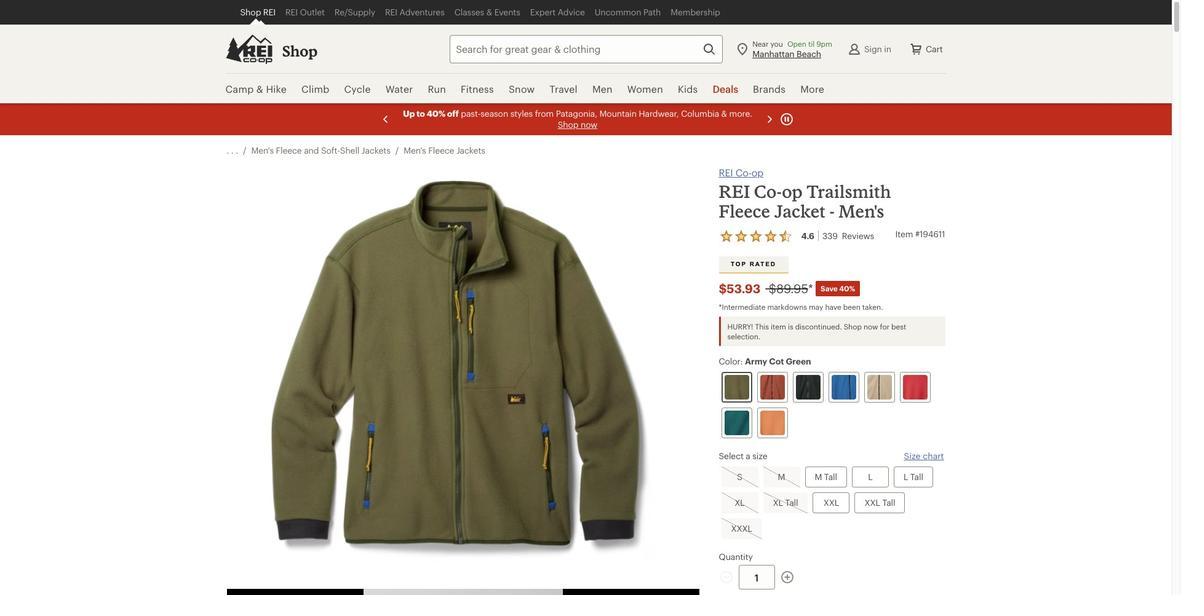 Task type: describe. For each thing, give the bounding box(es) containing it.
mountain
[[599, 108, 637, 119]]

camp & hike button
[[226, 74, 294, 105]]

shell
[[340, 145, 360, 156]]

-
[[830, 201, 835, 222]]

xxxl
[[731, 524, 753, 534]]

rei co-op link
[[719, 166, 764, 180]]

run button
[[421, 74, 454, 105]]

manhattan
[[753, 48, 795, 59]]

rei outlet
[[285, 7, 325, 17]]

is
[[788, 322, 794, 331]]

sign
[[864, 43, 882, 54]]

cycle button
[[337, 74, 378, 105]]

beach
[[797, 48, 821, 59]]

next message image
[[762, 112, 777, 127]]

1 horizontal spatial men's
[[404, 145, 426, 156]]

$53.93 $89.95 *
[[719, 281, 814, 296]]

select a size element
[[719, 451, 945, 542]]

search image
[[702, 42, 717, 56]]

soft-
[[321, 145, 340, 156]]

2 jackets from the left
[[457, 145, 485, 156]]

expert advice link
[[525, 0, 590, 25]]

select a size
[[719, 451, 768, 462]]

tall for xxl tall
[[883, 498, 896, 508]]

decrement quantity image
[[719, 570, 734, 585]]

9pm
[[817, 39, 833, 48]]

#194611
[[916, 229, 945, 239]]

shop inside hurry! this item is discontinued. shop now for best selection.
[[844, 322, 862, 331]]

*
[[808, 281, 814, 296]]

rei left rei outlet at left
[[263, 7, 276, 17]]

m tall
[[815, 472, 837, 482]]

membership
[[671, 7, 720, 17]]

this
[[755, 322, 769, 331]]

l tall
[[904, 472, 924, 482]]

xxl for xxl
[[824, 498, 839, 508]]

0 horizontal spatial fleece
[[276, 145, 302, 156]]

deals
[[713, 83, 738, 95]]

water
[[386, 83, 413, 95]]

selection.
[[728, 332, 761, 341]]

s
[[737, 472, 743, 482]]

membership link
[[666, 0, 725, 25]]

from
[[535, 108, 554, 119]]

1 jackets from the left
[[362, 145, 391, 156]]

classes & events link
[[450, 0, 525, 25]]

rei co-op, go to rei.com home page image
[[226, 34, 272, 64]]

& inside up to 40% off past-season styles from patagonia, mountain hardwear, columbia & more. shop now
[[721, 108, 727, 119]]

men's fleece and soft-shell jackets link
[[251, 145, 391, 156]]

advice
[[558, 7, 585, 17]]

previous message image
[[378, 112, 393, 127]]

size chart
[[904, 451, 944, 462]]

2 / from the left
[[395, 145, 399, 156]]

markdowns
[[768, 303, 807, 311]]

size
[[904, 451, 921, 462]]

. . . button
[[227, 145, 238, 156]]

shop inside up to 40% off past-season styles from patagonia, mountain hardwear, columbia & more. shop now
[[558, 119, 578, 130]]

patagonia,
[[556, 108, 597, 119]]

brands
[[753, 83, 786, 95]]

cart link
[[901, 34, 950, 64]]

*intermediate markdowns may have been taken.
[[719, 303, 883, 311]]

to
[[416, 108, 425, 119]]

tall for xl tall
[[785, 498, 798, 508]]

rei for rei outlet
[[285, 7, 298, 17]]

. . . / men's fleece and soft-shell jackets / men's fleece jackets
[[227, 145, 485, 156]]

& for classes
[[487, 7, 492, 17]]

hardwear,
[[639, 108, 679, 119]]

pause banner message scrolling image
[[779, 112, 794, 127]]

more button
[[793, 74, 832, 105]]

for
[[880, 322, 890, 331]]

color: black image
[[796, 375, 821, 400]]

$53.93
[[719, 281, 761, 296]]

open
[[788, 39, 807, 48]]

1 horizontal spatial 40%
[[839, 284, 855, 293]]

none search field inside shop banner
[[428, 35, 723, 63]]

more.
[[729, 108, 752, 119]]

adventures
[[400, 7, 445, 17]]

rei adventures link
[[380, 0, 450, 25]]

size chart button
[[904, 451, 944, 462]]

0 vertical spatial op
[[752, 167, 764, 178]]

xxxl button
[[722, 519, 762, 540]]

l for l tall
[[904, 472, 908, 482]]

4.6
[[802, 231, 815, 241]]

1 vertical spatial co-
[[754, 182, 782, 202]]

rei co-op rei co-op trailsmith fleece jacket - men's
[[719, 167, 891, 222]]

$89.95
[[769, 281, 808, 296]]

rei for rei co-op rei co-op trailsmith fleece jacket - men's
[[719, 167, 733, 178]]

rei for rei adventures
[[385, 7, 398, 17]]

3 . from the left
[[236, 145, 238, 156]]

snow
[[509, 83, 535, 95]]

chart
[[923, 451, 944, 462]]

army
[[745, 356, 768, 367]]

rei adventures
[[385, 7, 445, 17]]

hurry!
[[728, 322, 753, 331]]

more
[[801, 83, 825, 95]]

1 . from the left
[[227, 145, 229, 156]]

339
[[823, 231, 838, 241]]

shop up rei co-op, go to rei.com home page link
[[240, 7, 261, 17]]

item #194611
[[896, 229, 945, 239]]



Task type: vqa. For each thing, say whether or not it's contained in the screenshot.
the top 40%
yes



Task type: locate. For each thing, give the bounding box(es) containing it.
brands button
[[746, 74, 793, 105]]

climb
[[302, 83, 330, 95]]

expert advice
[[530, 7, 585, 17]]

and
[[304, 145, 319, 156]]

shop
[[240, 7, 261, 17], [282, 42, 318, 60], [558, 119, 578, 130], [844, 322, 862, 331]]

item
[[896, 229, 913, 239]]

op down next message image
[[752, 167, 764, 178]]

select
[[719, 451, 744, 462]]

fleece down rei co-op link
[[719, 201, 771, 222]]

outlet
[[300, 7, 325, 17]]

shop rei
[[240, 7, 276, 17]]

& inside dropdown button
[[256, 83, 263, 95]]

fitness
[[461, 83, 494, 95]]

color: sea forest image
[[725, 411, 749, 436]]

l up xxl tall at the bottom of the page
[[868, 472, 873, 482]]

1 vertical spatial 40%
[[839, 284, 855, 293]]

rei down more.
[[719, 167, 733, 178]]

tall for m tall
[[824, 472, 837, 482]]

1 horizontal spatial fleece
[[428, 145, 454, 156]]

xl inside xl button
[[735, 498, 745, 508]]

/ right shell
[[395, 145, 399, 156]]

40%
[[426, 108, 445, 119], [839, 284, 855, 293]]

2 vertical spatial &
[[721, 108, 727, 119]]

color: baked earth image
[[760, 375, 785, 400]]

cycle
[[344, 83, 371, 95]]

co-
[[736, 167, 752, 178], [754, 182, 782, 202]]

discontinued.
[[795, 322, 842, 331]]

top
[[731, 261, 747, 268]]

xl tall
[[773, 498, 798, 508]]

40% right save
[[839, 284, 855, 293]]

top rated
[[731, 261, 777, 268]]

now inside up to 40% off past-season styles from patagonia, mountain hardwear, columbia & more. shop now
[[581, 119, 597, 130]]

xl button
[[722, 493, 758, 514]]

up to 40% off past-season styles from patagonia, mountain hardwear, columbia & more. shop now
[[403, 108, 752, 130]]

travel
[[550, 83, 578, 95]]

green
[[786, 356, 811, 367]]

1 horizontal spatial xl
[[773, 498, 783, 508]]

m up xl tall
[[778, 472, 785, 482]]

1 m from the left
[[778, 472, 785, 482]]

expert
[[530, 7, 556, 17]]

xxl tall
[[865, 498, 896, 508]]

jackets right shell
[[362, 145, 391, 156]]

m for m tall
[[815, 472, 822, 482]]

men's right . . . dropdown button
[[251, 145, 274, 156]]

xl for xl tall
[[773, 498, 783, 508]]

you
[[771, 39, 783, 48]]

run
[[428, 83, 446, 95]]

None number field
[[739, 566, 775, 590]]

2 horizontal spatial fleece
[[719, 201, 771, 222]]

fleece left and
[[276, 145, 302, 156]]

color: red cascade image
[[903, 375, 928, 400]]

l down size
[[904, 472, 908, 482]]

jacket
[[774, 201, 826, 222]]

2 m from the left
[[815, 472, 822, 482]]

xxl down l "button"
[[865, 498, 880, 508]]

re/supply link
[[330, 0, 380, 25]]

men's down to
[[404, 145, 426, 156]]

0 horizontal spatial co-
[[736, 167, 752, 178]]

color: mushroom taupe image
[[867, 375, 892, 400]]

tall down m button
[[785, 498, 798, 508]]

Search for great gear & clothing text field
[[450, 35, 723, 63]]

m inside button
[[778, 472, 785, 482]]

1 horizontal spatial m
[[815, 472, 822, 482]]

0 horizontal spatial .
[[227, 145, 229, 156]]

uncommon path link
[[590, 0, 666, 25]]

.
[[227, 145, 229, 156], [231, 145, 234, 156], [236, 145, 238, 156]]

1 vertical spatial &
[[256, 83, 263, 95]]

cot
[[769, 356, 784, 367]]

shop banner
[[0, 0, 1172, 105]]

1 vertical spatial now
[[864, 322, 878, 331]]

1 l from the left
[[868, 472, 873, 482]]

now
[[581, 119, 597, 130], [864, 322, 878, 331]]

None field
[[450, 35, 723, 63]]

xl down s button
[[735, 498, 745, 508]]

xl down m button
[[773, 498, 783, 508]]

have
[[825, 303, 842, 311]]

2 xxl from the left
[[865, 498, 880, 508]]

& left events
[[487, 7, 492, 17]]

color: army cot green image
[[725, 375, 749, 400]]

reviews
[[842, 231, 874, 241]]

2 l from the left
[[904, 472, 908, 482]]

339 reviews
[[823, 231, 874, 241]]

l for l
[[868, 472, 873, 482]]

m for m
[[778, 472, 785, 482]]

0 horizontal spatial 40%
[[426, 108, 445, 119]]

0 horizontal spatial jackets
[[362, 145, 391, 156]]

2 . from the left
[[231, 145, 234, 156]]

0 horizontal spatial men's
[[251, 145, 274, 156]]

rated
[[750, 261, 777, 268]]

2 horizontal spatial men's
[[839, 201, 885, 222]]

1 vertical spatial op
[[782, 182, 803, 202]]

hurry! this item is discontinued. shop now for best selection.
[[728, 322, 907, 341]]

l button
[[852, 467, 889, 488]]

co- down more.
[[736, 167, 752, 178]]

0 horizontal spatial now
[[581, 119, 597, 130]]

now inside hurry! this item is discontinued. shop now for best selection.
[[864, 322, 878, 331]]

best
[[892, 322, 907, 331]]

0 horizontal spatial xl
[[735, 498, 745, 508]]

0 vertical spatial &
[[487, 7, 492, 17]]

0 horizontal spatial &
[[256, 83, 263, 95]]

2 xl from the left
[[773, 498, 783, 508]]

may
[[809, 303, 824, 311]]

save
[[821, 284, 838, 293]]

promotional messages marquee
[[0, 103, 1172, 135]]

kids button
[[671, 74, 705, 105]]

xl tall button
[[763, 493, 808, 514]]

& left more.
[[721, 108, 727, 119]]

off
[[447, 108, 459, 119]]

fleece
[[276, 145, 302, 156], [428, 145, 454, 156], [719, 201, 771, 222]]

snow button
[[501, 74, 542, 105]]

xxl button
[[813, 493, 850, 514]]

tall for l tall
[[911, 472, 924, 482]]

1 horizontal spatial .
[[231, 145, 234, 156]]

men
[[593, 83, 613, 95]]

None search field
[[428, 35, 723, 63]]

classes
[[455, 7, 484, 17]]

tall inside "button"
[[824, 472, 837, 482]]

women button
[[620, 74, 671, 105]]

none field inside shop banner
[[450, 35, 723, 63]]

1 horizontal spatial jackets
[[457, 145, 485, 156]]

tall down l "button"
[[883, 498, 896, 508]]

l inside "button"
[[868, 472, 873, 482]]

m up the "xxl" button
[[815, 472, 822, 482]]

xxl tall button
[[855, 493, 905, 514]]

shop down been
[[844, 322, 862, 331]]

1 horizontal spatial co-
[[754, 182, 782, 202]]

0 vertical spatial co-
[[736, 167, 752, 178]]

men's inside rei co-op rei co-op trailsmith fleece jacket - men's
[[839, 201, 885, 222]]

deals button
[[705, 74, 746, 105]]

xxl down the m tall "button"
[[824, 498, 839, 508]]

camp
[[226, 83, 254, 95]]

color: washed orange image
[[760, 411, 785, 436]]

2 horizontal spatial &
[[721, 108, 727, 119]]

2 horizontal spatial .
[[236, 145, 238, 156]]

shop down patagonia,
[[558, 119, 578, 130]]

co- down rei co-op link
[[754, 182, 782, 202]]

kids
[[678, 83, 698, 95]]

& for camp
[[256, 83, 263, 95]]

women
[[628, 83, 663, 95]]

40% right to
[[426, 108, 445, 119]]

1 horizontal spatial l
[[904, 472, 908, 482]]

tall up the "xxl" button
[[824, 472, 837, 482]]

/ right . . . dropdown button
[[243, 145, 246, 156]]

rei
[[263, 7, 276, 17], [285, 7, 298, 17], [385, 7, 398, 17], [719, 167, 733, 178], [719, 182, 750, 202]]

season
[[480, 108, 508, 119]]

quantity
[[719, 552, 753, 562]]

1 / from the left
[[243, 145, 246, 156]]

classes & events
[[455, 7, 520, 17]]

in
[[884, 43, 892, 54]]

uncommon path
[[595, 7, 661, 17]]

xl for xl
[[735, 498, 745, 508]]

top rated button
[[719, 257, 789, 273]]

1 horizontal spatial xxl
[[865, 498, 880, 508]]

re/supply
[[335, 7, 375, 17]]

1 horizontal spatial &
[[487, 7, 492, 17]]

jackets down the "past-" in the top of the page
[[457, 145, 485, 156]]

now down patagonia,
[[581, 119, 597, 130]]

xl inside xl tall button
[[773, 498, 783, 508]]

taken.
[[863, 303, 883, 311]]

40% inside up to 40% off past-season styles from patagonia, mountain hardwear, columbia & more. shop now
[[426, 108, 445, 119]]

cart
[[926, 43, 943, 54]]

trailsmith
[[807, 182, 891, 202]]

0 horizontal spatial l
[[868, 472, 873, 482]]

events
[[495, 7, 520, 17]]

0 horizontal spatial op
[[752, 167, 764, 178]]

fleece inside rei co-op rei co-op trailsmith fleece jacket - men's
[[719, 201, 771, 222]]

rei left the outlet
[[285, 7, 298, 17]]

tall down size
[[911, 472, 924, 482]]

0 vertical spatial now
[[581, 119, 597, 130]]

& left hike
[[256, 83, 263, 95]]

1 horizontal spatial /
[[395, 145, 399, 156]]

m tall button
[[805, 467, 847, 488]]

now left for
[[864, 322, 878, 331]]

rei left adventures
[[385, 7, 398, 17]]

men's
[[251, 145, 274, 156], [404, 145, 426, 156], [839, 201, 885, 222]]

1 horizontal spatial now
[[864, 322, 878, 331]]

0 vertical spatial 40%
[[426, 108, 445, 119]]

sign in link
[[842, 37, 897, 61]]

0 horizontal spatial xxl
[[824, 498, 839, 508]]

xxl for xxl tall
[[865, 498, 880, 508]]

rei down rei co-op link
[[719, 182, 750, 202]]

men's up reviews
[[839, 201, 885, 222]]

l inside button
[[904, 472, 908, 482]]

sign in
[[864, 43, 892, 54]]

fleece down off
[[428, 145, 454, 156]]

color: horizon blue image
[[832, 375, 856, 400]]

item
[[771, 322, 786, 331]]

1 xxl from the left
[[824, 498, 839, 508]]

uncommon
[[595, 7, 641, 17]]

0 horizontal spatial m
[[778, 472, 785, 482]]

near
[[753, 39, 769, 48]]

rei co-op, go to rei.com home page link
[[226, 34, 272, 64]]

l tall button
[[894, 467, 933, 488]]

size
[[753, 451, 768, 462]]

1 horizontal spatial op
[[782, 182, 803, 202]]

s button
[[722, 467, 758, 488]]

1 xl from the left
[[735, 498, 745, 508]]

save 40%
[[821, 284, 855, 293]]

shop down rei outlet link
[[282, 42, 318, 60]]

m inside "button"
[[815, 472, 822, 482]]

increment quantity image
[[780, 570, 795, 585]]

op left -
[[782, 182, 803, 202]]

0 horizontal spatial /
[[243, 145, 246, 156]]



